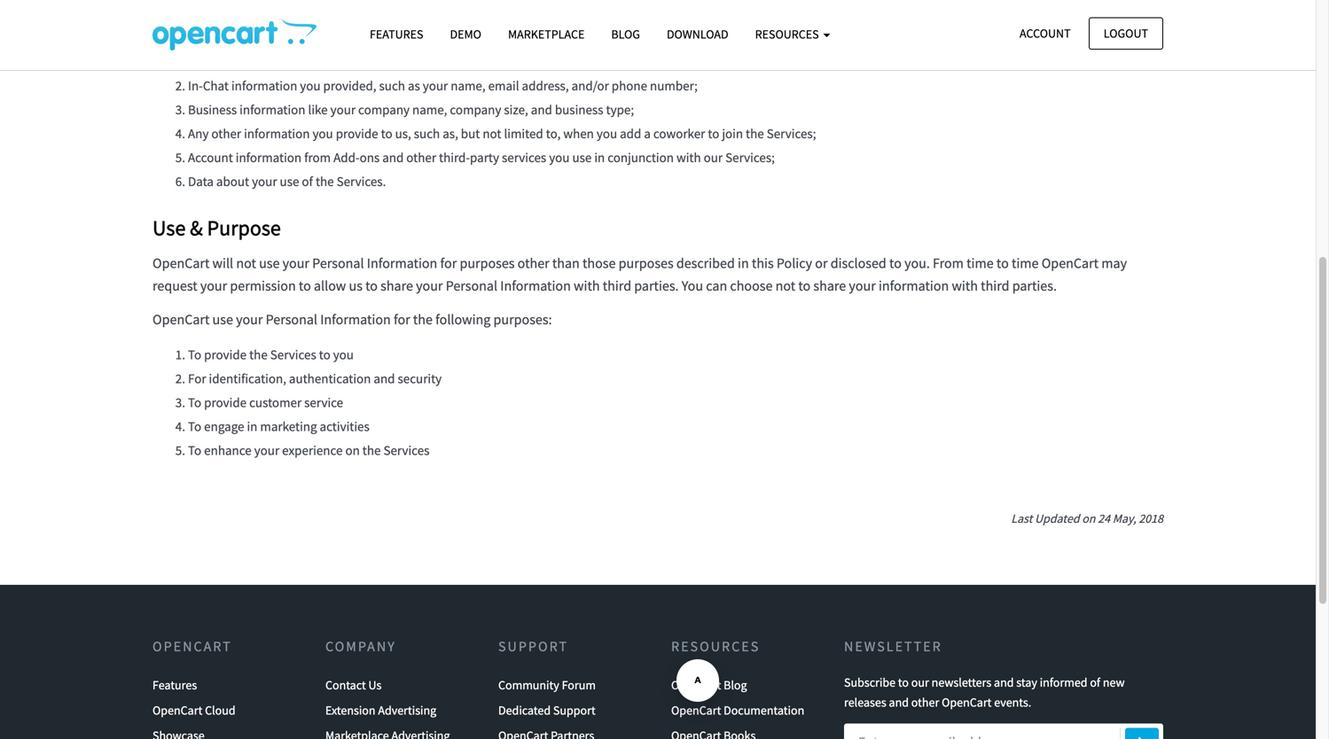 Task type: describe. For each thing, give the bounding box(es) containing it.
of inside during your use of the services or third-party vendors contracted by us will collect, use, disclose, store, process, data that identifies you or may make you identifiable (collectively your "personal information").
[[248, 0, 260, 13]]

opencart for opencart will not use your personal information for purposes other than those purposes described in this policy or disclosed to you. from time to time opencart may request your permission to allow us to share your personal information with third parties. you can choose not to share your information with third parties.
[[153, 254, 210, 272]]

use & purpose
[[153, 215, 281, 241]]

us inside during your use of the services or third-party vendors contracted by us will collect, use, disclose, store, process, data that identifies you or may make you identifiable (collectively your "personal information").
[[555, 0, 568, 13]]

the inside during your use of the services or third-party vendors contracted by us will collect, use, disclose, store, process, data that identifies you or may make you identifiable (collectively your "personal information").
[[263, 0, 283, 13]]

the up the identification,
[[249, 346, 268, 363]]

permission
[[230, 277, 296, 295]]

opencart cloud link
[[153, 698, 236, 724]]

information right 'chat'
[[231, 77, 297, 94]]

by
[[537, 0, 552, 13]]

you up account link
[[1029, 0, 1051, 13]]

extension advertising
[[325, 703, 437, 719]]

coworker
[[653, 125, 705, 142]]

customer
[[249, 394, 302, 411]]

identifiable
[[1053, 0, 1121, 13]]

dedicated support link
[[498, 698, 596, 724]]

blog link
[[598, 19, 654, 50]]

services
[[502, 149, 546, 166]]

opencart for opencart documentation
[[671, 703, 721, 719]]

limited
[[504, 125, 543, 142]]

like
[[308, 101, 328, 118]]

1 parties. from the left
[[634, 277, 679, 295]]

information").
[[317, 18, 401, 36]]

and up events.
[[994, 675, 1014, 691]]

ons
[[360, 149, 380, 166]]

services inside during your use of the services or third-party vendors contracted by us will collect, use, disclose, store, process, data that identifies you or may make you identifiable (collectively your "personal information").
[[285, 0, 335, 13]]

engage
[[204, 418, 244, 435]]

1 vertical spatial services
[[270, 346, 316, 363]]

add-
[[334, 149, 360, 166]]

0 vertical spatial resources
[[755, 26, 822, 42]]

enhance
[[204, 442, 252, 459]]

0 vertical spatial name,
[[419, 53, 453, 70]]

you down to,
[[549, 149, 570, 166]]

chat
[[203, 77, 229, 94]]

0 vertical spatial services;
[[767, 125, 816, 142]]

may,
[[1113, 511, 1136, 527]]

contact
[[325, 678, 366, 694]]

company
[[325, 638, 396, 656]]

1 vertical spatial and/or
[[572, 77, 609, 94]]

0 horizontal spatial not
[[236, 254, 256, 272]]

to,
[[546, 125, 561, 142]]

from
[[304, 149, 331, 166]]

marketplace link
[[495, 19, 598, 50]]

about
[[216, 173, 249, 190]]

following
[[436, 311, 491, 329]]

newsletters
[[932, 675, 992, 691]]

0 vertical spatial personal
[[312, 254, 364, 272]]

the right join
[[746, 125, 764, 142]]

advertising
[[378, 703, 437, 719]]

on inside the to provide the services to you for identification, authentication and security to provide customer service to engage in marketing activities to enhance your experience on the services
[[345, 442, 360, 459]]

to left the allow
[[299, 277, 311, 295]]

during
[[153, 0, 192, 13]]

last updated on 24 may, 2018
[[1011, 511, 1163, 527]]

1 purposes from the left
[[460, 254, 515, 272]]

0 horizontal spatial for
[[394, 311, 410, 329]]

your down disclosed
[[849, 277, 876, 295]]

our inside the subscribe to our newsletters and stay informed of new releases and other opencart events.
[[911, 675, 929, 691]]

provide inside the registration data you provided, including name, email, and/or avatar; in-chat information you provided, such as your name, email address, and/or phone number; business information like your company name, company size, and business type; any other information you provide to us, such as, but not limited to, when you add a coworker to join the services; account information from add-ons and other third-party services you use in conjunction with our services; data about your use of the services.
[[336, 125, 378, 142]]

to left you.
[[889, 254, 902, 272]]

information up about
[[236, 149, 302, 166]]

1 horizontal spatial account
[[1020, 25, 1071, 41]]

other inside the subscribe to our newsletters and stay informed of new releases and other opencart events.
[[911, 695, 939, 711]]

services.
[[337, 173, 386, 190]]

information left like
[[240, 101, 306, 118]]

1 time from the left
[[967, 254, 994, 272]]

will inside during your use of the services or third-party vendors contracted by us will collect, use, disclose, store, process, data that identifies you or may make you identifiable (collectively your "personal information").
[[571, 0, 592, 13]]

features link for demo
[[356, 19, 437, 50]]

new
[[1103, 675, 1125, 691]]

to left join
[[708, 125, 719, 142]]

use
[[153, 215, 186, 241]]

updated
[[1035, 511, 1080, 527]]

2 third from the left
[[981, 277, 1010, 295]]

not for company
[[483, 125, 501, 142]]

3 to from the top
[[188, 418, 201, 435]]

experience
[[282, 442, 343, 459]]

third- inside the registration data you provided, including name, email, and/or avatar; in-chat information you provided, such as your name, email address, and/or phone number; business information like your company name, company size, and business type; any other information you provide to us, such as, but not limited to, when you add a coworker to join the services; account information from add-ons and other third-party services you use in conjunction with our services; data about your use of the services.
[[439, 149, 470, 166]]

security
[[398, 370, 442, 387]]

last
[[1011, 511, 1033, 527]]

allow
[[314, 277, 346, 295]]

the down "from"
[[316, 173, 334, 190]]

to inside the to provide the services to you for identification, authentication and security to provide customer service to engage in marketing activities to enhance your experience on the services
[[319, 346, 331, 363]]

1 vertical spatial personal
[[446, 277, 498, 295]]

may inside opencart will not use your personal information for purposes other than those purposes described in this policy or disclosed to you. from time to time opencart may request your permission to allow us to share your personal information with third parties. you can choose not to share your information with third parties.
[[1102, 254, 1127, 272]]

account inside the registration data you provided, including name, email, and/or avatar; in-chat information you provided, such as your name, email address, and/or phone number; business information like your company name, company size, and business type; any other information you provide to us, such as, but not limited to, when you add a coworker to join the services; account information from add-ons and other third-party services you use in conjunction with our services; data about your use of the services.
[[188, 149, 233, 166]]

contracted
[[471, 0, 535, 13]]

your right like
[[330, 101, 356, 118]]

from
[[933, 254, 964, 272]]

contact us link
[[325, 673, 382, 698]]

registration data you provided, including name, email, and/or avatar; in-chat information you provided, such as your name, email address, and/or phone number; business information like your company name, company size, and business type; any other information you provide to us, such as, but not limited to, when you add a coworker to join the services; account information from add-ons and other third-party services you use in conjunction with our services; data about your use of the services.
[[188, 53, 816, 190]]

opencart cloud
[[153, 703, 236, 719]]

including
[[364, 53, 416, 70]]

that
[[839, 0, 864, 13]]

2 purposes from the left
[[619, 254, 674, 272]]

2 vertical spatial provide
[[204, 394, 247, 411]]

disclose,
[[668, 0, 719, 13]]

1 vertical spatial blog
[[724, 678, 747, 694]]

and right 'releases'
[[889, 695, 909, 711]]

dedicated
[[498, 703, 551, 719]]

opencart for opencart
[[153, 638, 232, 656]]

you up like
[[300, 77, 321, 94]]

and right ons
[[382, 149, 404, 166]]

our inside the registration data you provided, including name, email, and/or avatar; in-chat information you provided, such as your name, email address, and/or phone number; business information like your company name, company size, and business type; any other information you provide to us, such as, but not limited to, when you add a coworker to join the services; account information from add-ons and other third-party services you use in conjunction with our services; data about your use of the services.
[[704, 149, 723, 166]]

account link
[[1005, 17, 1086, 50]]

your down permission
[[236, 311, 263, 329]]

those
[[583, 254, 616, 272]]

vendors
[[420, 0, 468, 13]]

0 horizontal spatial or
[[337, 0, 350, 13]]

and down address,
[[531, 101, 552, 118]]

to left us,
[[381, 125, 393, 142]]

0 horizontal spatial such
[[379, 77, 405, 94]]

data inside during your use of the services or third-party vendors contracted by us will collect, use, disclose, store, process, data that identifies you or may make you identifiable (collectively your "personal information").
[[810, 0, 837, 13]]

2 time from the left
[[1012, 254, 1039, 272]]

purpose
[[207, 215, 281, 241]]

2 vertical spatial services
[[384, 442, 430, 459]]

features for opencart cloud
[[153, 678, 197, 694]]

2 vertical spatial personal
[[266, 311, 317, 329]]

service
[[304, 394, 343, 411]]

community
[[498, 678, 559, 694]]

conjunction
[[608, 149, 674, 166]]

identifies
[[867, 0, 922, 13]]

extension advertising link
[[325, 698, 437, 724]]

logout link
[[1089, 17, 1163, 50]]

your right as
[[423, 77, 448, 94]]

1 vertical spatial information
[[500, 277, 571, 295]]

use,
[[641, 0, 665, 13]]

in-
[[188, 77, 203, 94]]

community forum link
[[498, 673, 596, 698]]

us
[[368, 678, 382, 694]]

as,
[[443, 125, 458, 142]]

party inside during your use of the services or third-party vendors contracted by us will collect, use, disclose, store, process, data that identifies you or may make you identifiable (collectively your "personal information").
[[386, 0, 417, 13]]

information inside opencart will not use your personal information for purposes other than those purposes described in this policy or disclosed to you. from time to time opencart may request your permission to allow us to share your personal information with third parties. you can choose not to share your information with third parties.
[[879, 277, 949, 295]]

opencart blog
[[671, 678, 747, 694]]

1 vertical spatial support
[[553, 703, 596, 719]]

address,
[[522, 77, 569, 94]]

1 vertical spatial resources
[[671, 638, 760, 656]]

features for demo
[[370, 26, 423, 42]]

1 vertical spatial provide
[[204, 346, 247, 363]]

your up permission
[[283, 254, 309, 272]]

for inside opencart will not use your personal information for purposes other than those purposes described in this policy or disclosed to you. from time to time opencart may request your permission to allow us to share your personal information with third parties. you can choose not to share your information with third parties.
[[440, 254, 457, 272]]

us inside opencart will not use your personal information for purposes other than those purposes described in this policy or disclosed to you. from time to time opencart may request your permission to allow us to share your personal information with third parties. you can choose not to share your information with third parties.
[[349, 277, 363, 295]]

opencart use your personal information for the following purposes:
[[153, 311, 552, 329]]

2 parties. from the left
[[1012, 277, 1057, 295]]

your up the following
[[416, 277, 443, 295]]

you down like
[[313, 125, 333, 142]]

logout
[[1104, 25, 1148, 41]]

other inside opencart will not use your personal information for purposes other than those purposes described in this policy or disclosed to you. from time to time opencart may request your permission to allow us to share your personal information with third parties. you can choose not to share your information with third parties.
[[518, 254, 550, 272]]

demo
[[450, 26, 482, 42]]

data
[[188, 173, 214, 190]]

opencart for opencart blog
[[671, 678, 721, 694]]

1 to from the top
[[188, 346, 201, 363]]

in inside the to provide the services to you for identification, authentication and security to provide customer service to engage in marketing activities to enhance your experience on the services
[[247, 418, 258, 435]]

opencart for opencart use your personal information for the following purposes:
[[153, 311, 210, 329]]

2 horizontal spatial with
[[952, 277, 978, 295]]

process,
[[758, 0, 807, 13]]

1 vertical spatial name,
[[451, 77, 486, 94]]

download
[[667, 26, 729, 42]]

1 company from the left
[[358, 101, 410, 118]]



Task type: locate. For each thing, give the bounding box(es) containing it.
0 vertical spatial will
[[571, 0, 592, 13]]

and left security
[[374, 370, 395, 387]]

opencart blog link
[[671, 673, 747, 698]]

0 horizontal spatial company
[[358, 101, 410, 118]]

or up information").
[[337, 0, 350, 13]]

not
[[483, 125, 501, 142], [236, 254, 256, 272], [776, 277, 796, 295]]

our
[[704, 149, 723, 166], [911, 675, 929, 691]]

2 vertical spatial not
[[776, 277, 796, 295]]

to right from
[[997, 254, 1009, 272]]

0 horizontal spatial and/or
[[493, 53, 531, 70]]

to right subscribe
[[898, 675, 909, 691]]

company up us,
[[358, 101, 410, 118]]

opencart
[[153, 254, 210, 272], [1042, 254, 1099, 272], [153, 311, 210, 329], [153, 638, 232, 656], [671, 678, 721, 694], [942, 695, 992, 711], [153, 703, 202, 719], [671, 703, 721, 719]]

information up "from"
[[244, 125, 310, 142]]

events.
[[994, 695, 1032, 711]]

1 horizontal spatial may
[[1102, 254, 1127, 272]]

stay
[[1017, 675, 1038, 691]]

of left new
[[1090, 675, 1101, 691]]

newsletter
[[844, 638, 942, 656]]

other left the than
[[518, 254, 550, 272]]

purposes
[[460, 254, 515, 272], [619, 254, 674, 272]]

1 vertical spatial us
[[349, 277, 363, 295]]

in inside the registration data you provided, including name, email, and/or avatar; in-chat information you provided, such as your name, email address, and/or phone number; business information like your company name, company size, and business type; any other information you provide to us, such as, but not limited to, when you add a coworker to join the services; account information from add-ons and other third-party services you use in conjunction with our services; data about your use of the services.
[[594, 149, 605, 166]]

and/or up the 'email'
[[493, 53, 531, 70]]

share up opencart use your personal information for the following purposes: at the top of the page
[[381, 277, 413, 295]]

or inside opencart will not use your personal information for purposes other than those purposes described in this policy or disclosed to you. from time to time opencart may request your permission to allow us to share your personal information with third parties. you can choose not to share your information with third parties.
[[815, 254, 828, 272]]

0 horizontal spatial third
[[603, 277, 631, 295]]

2 horizontal spatial or
[[949, 0, 962, 13]]

with inside the registration data you provided, including name, email, and/or avatar; in-chat information you provided, such as your name, email address, and/or phone number; business information like your company name, company size, and business type; any other information you provide to us, such as, but not limited to, when you add a coworker to join the services; account information from add-ons and other third-party services you use in conjunction with our services; data about your use of the services.
[[677, 149, 701, 166]]

1 horizontal spatial and/or
[[572, 77, 609, 94]]

4 to from the top
[[188, 442, 201, 459]]

1 vertical spatial such
[[414, 125, 440, 142]]

services up authentication
[[270, 346, 316, 363]]

party inside the registration data you provided, including name, email, and/or avatar; in-chat information you provided, such as your name, email address, and/or phone number; business information like your company name, company size, and business type; any other information you provide to us, such as, but not limited to, when you add a coworker to join the services; account information from add-ons and other third-party services you use in conjunction with our services; data about your use of the services.
[[470, 149, 499, 166]]

to
[[188, 346, 201, 363], [188, 394, 201, 411], [188, 418, 201, 435], [188, 442, 201, 459]]

type;
[[606, 101, 634, 118]]

0 horizontal spatial purposes
[[460, 254, 515, 272]]

you right identifies
[[924, 0, 946, 13]]

registration
[[188, 53, 255, 70]]

your up registration
[[226, 18, 253, 36]]

2 to from the top
[[188, 394, 201, 411]]

with down from
[[952, 277, 978, 295]]

0 vertical spatial and/or
[[493, 53, 531, 70]]

use inside during your use of the services or third-party vendors contracted by us will collect, use, disclose, store, process, data that identifies you or may make you identifiable (collectively your "personal information").
[[225, 0, 246, 13]]

0 vertical spatial us
[[555, 0, 568, 13]]

and
[[531, 101, 552, 118], [382, 149, 404, 166], [374, 370, 395, 387], [994, 675, 1014, 691], [889, 695, 909, 711]]

0 vertical spatial account
[[1020, 25, 1071, 41]]

collect,
[[595, 0, 638, 13]]

party down but
[[470, 149, 499, 166]]

1 vertical spatial not
[[236, 254, 256, 272]]

the down activities
[[363, 442, 381, 459]]

in right engage
[[247, 418, 258, 435]]

of inside the registration data you provided, including name, email, and/or avatar; in-chat information you provided, such as your name, email address, and/or phone number; business information like your company name, company size, and business type; any other information you provide to us, such as, but not limited to, when you add a coworker to join the services; account information from add-ons and other third-party services you use in conjunction with our services; data about your use of the services.
[[302, 173, 313, 190]]

2 company from the left
[[450, 101, 501, 118]]

1 horizontal spatial in
[[594, 149, 605, 166]]

2 vertical spatial in
[[247, 418, 258, 435]]

purposes up the following
[[460, 254, 515, 272]]

use down permission
[[212, 311, 233, 329]]

to down for
[[188, 394, 201, 411]]

and/or up 'business'
[[572, 77, 609, 94]]

us
[[555, 0, 568, 13], [349, 277, 363, 295]]

0 vertical spatial provided,
[[308, 53, 361, 70]]

to left enhance
[[188, 442, 201, 459]]

1 horizontal spatial of
[[302, 173, 313, 190]]

opencart inside the subscribe to our newsletters and stay informed of new releases and other opencart events.
[[942, 695, 992, 711]]

you
[[924, 0, 946, 13], [1029, 0, 1051, 13], [285, 53, 306, 70], [300, 77, 321, 94], [313, 125, 333, 142], [597, 125, 617, 142], [549, 149, 570, 166], [333, 346, 354, 363]]

2 share from the left
[[814, 277, 846, 295]]

contact us
[[325, 678, 382, 694]]

0 vertical spatial blog
[[611, 26, 640, 42]]

our left the newsletters
[[911, 675, 929, 691]]

0 horizontal spatial features
[[153, 678, 197, 694]]

1 horizontal spatial us
[[555, 0, 568, 13]]

opencart for opencart cloud
[[153, 703, 202, 719]]

1 vertical spatial data
[[257, 53, 282, 70]]

use right about
[[280, 173, 299, 190]]

information up opencart use your personal information for the following purposes: at the top of the page
[[367, 254, 437, 272]]

email
[[488, 77, 519, 94]]

identification,
[[209, 370, 286, 387]]

other down business
[[211, 125, 241, 142]]

features link up opencart cloud
[[153, 673, 197, 698]]

join
[[722, 125, 743, 142]]

not down policy
[[776, 277, 796, 295]]

provided,
[[308, 53, 361, 70], [323, 77, 376, 94]]

support down "forum"
[[553, 703, 596, 719]]

your down marketing
[[254, 442, 279, 459]]

company up but
[[450, 101, 501, 118]]

for
[[188, 370, 206, 387]]

support
[[498, 638, 569, 656], [553, 703, 596, 719]]

share
[[381, 277, 413, 295], [814, 277, 846, 295]]

1 horizontal spatial such
[[414, 125, 440, 142]]

0 horizontal spatial may
[[965, 0, 990, 13]]

request
[[153, 277, 197, 295]]

1 horizontal spatial or
[[815, 254, 828, 272]]

dedicated support
[[498, 703, 596, 719]]

than
[[552, 254, 580, 272]]

1 horizontal spatial purposes
[[619, 254, 674, 272]]

0 vertical spatial data
[[810, 0, 837, 13]]

your right request
[[200, 277, 227, 295]]

to up authentication
[[319, 346, 331, 363]]

0 vertical spatial on
[[345, 442, 360, 459]]

&
[[190, 215, 203, 241]]

your inside the to provide the services to you for identification, authentication and security to provide customer service to engage in marketing activities to enhance your experience on the services
[[254, 442, 279, 459]]

features link for opencart cloud
[[153, 673, 197, 698]]

the left the following
[[413, 311, 433, 329]]

0 vertical spatial our
[[704, 149, 723, 166]]

us right by
[[555, 0, 568, 13]]

1 horizontal spatial blog
[[724, 678, 747, 694]]

0 horizontal spatial blog
[[611, 26, 640, 42]]

information
[[231, 77, 297, 94], [240, 101, 306, 118], [244, 125, 310, 142], [236, 149, 302, 166], [879, 277, 949, 295]]

0 horizontal spatial in
[[247, 418, 258, 435]]

use
[[225, 0, 246, 13], [572, 149, 592, 166], [280, 173, 299, 190], [259, 254, 280, 272], [212, 311, 233, 329]]

to up opencart use your personal information for the following purposes: at the top of the page
[[365, 277, 378, 295]]

2 vertical spatial of
[[1090, 675, 1101, 691]]

services; down join
[[726, 149, 775, 166]]

0 vertical spatial support
[[498, 638, 569, 656]]

0 horizontal spatial party
[[386, 0, 417, 13]]

number;
[[650, 77, 698, 94]]

data down "personal at the left of the page
[[257, 53, 282, 70]]

0 horizontal spatial third-
[[353, 0, 386, 13]]

1 horizontal spatial for
[[440, 254, 457, 272]]

1 vertical spatial party
[[470, 149, 499, 166]]

activities
[[320, 418, 370, 435]]

business
[[188, 101, 237, 118]]

0 vertical spatial for
[[440, 254, 457, 272]]

features link up the including
[[356, 19, 437, 50]]

2 horizontal spatial of
[[1090, 675, 1101, 691]]

with down those
[[574, 277, 600, 295]]

1 horizontal spatial party
[[470, 149, 499, 166]]

1 vertical spatial provided,
[[323, 77, 376, 94]]

name,
[[419, 53, 453, 70], [451, 77, 486, 94], [412, 101, 447, 118]]

described
[[677, 254, 735, 272]]

1 horizontal spatial data
[[810, 0, 837, 13]]

1 vertical spatial in
[[738, 254, 749, 272]]

1 horizontal spatial will
[[571, 0, 592, 13]]

with
[[677, 149, 701, 166], [574, 277, 600, 295], [952, 277, 978, 295]]

of
[[248, 0, 260, 13], [302, 173, 313, 190], [1090, 675, 1101, 691]]

0 horizontal spatial of
[[248, 0, 260, 13]]

provide up engage
[[204, 394, 247, 411]]

2018
[[1139, 511, 1163, 527]]

1 horizontal spatial features
[[370, 26, 423, 42]]

use inside opencart will not use your personal information for purposes other than those purposes described in this policy or disclosed to you. from time to time opencart may request your permission to allow us to share your personal information with third parties. you can choose not to share your information with third parties.
[[259, 254, 280, 272]]

1 horizontal spatial third-
[[439, 149, 470, 166]]

you inside the to provide the services to you for identification, authentication and security to provide customer service to engage in marketing activities to enhance your experience on the services
[[333, 346, 354, 363]]

third
[[603, 277, 631, 295], [981, 277, 1010, 295]]

email,
[[456, 53, 490, 70]]

personal
[[312, 254, 364, 272], [446, 277, 498, 295], [266, 311, 317, 329]]

other down us,
[[406, 149, 436, 166]]

1 vertical spatial for
[[394, 311, 410, 329]]

opencart documentation
[[671, 703, 805, 719]]

or right policy
[[815, 254, 828, 272]]

0 vertical spatial features link
[[356, 19, 437, 50]]

your
[[195, 0, 222, 13], [226, 18, 253, 36], [423, 77, 448, 94], [330, 101, 356, 118], [252, 173, 277, 190], [283, 254, 309, 272], [200, 277, 227, 295], [416, 277, 443, 295], [849, 277, 876, 295], [236, 311, 263, 329], [254, 442, 279, 459]]

such left as
[[379, 77, 405, 94]]

resources down process,
[[755, 26, 822, 42]]

angle right image
[[1138, 732, 1146, 740]]

1 vertical spatial will
[[212, 254, 233, 272]]

for
[[440, 254, 457, 272], [394, 311, 410, 329]]

this
[[752, 254, 774, 272]]

0 vertical spatial features
[[370, 26, 423, 42]]

download link
[[654, 19, 742, 50]]

opencart will not use your personal information for purposes other than those purposes described in this policy or disclosed to you. from time to time opencart may request your permission to allow us to share your personal information with third parties. you can choose not to share your information with third parties.
[[153, 254, 1127, 295]]

0 horizontal spatial features link
[[153, 673, 197, 698]]

data inside the registration data you provided, including name, email, and/or avatar; in-chat information you provided, such as your name, email address, and/or phone number; business information like your company name, company size, and business type; any other information you provide to us, such as, but not limited to, when you add a coworker to join the services; account information from add-ons and other third-party services you use in conjunction with our services; data about your use of the services.
[[257, 53, 282, 70]]

and/or
[[493, 53, 531, 70], [572, 77, 609, 94]]

personal down permission
[[266, 311, 317, 329]]

1 share from the left
[[381, 277, 413, 295]]

avatar;
[[533, 53, 572, 70]]

1 horizontal spatial company
[[450, 101, 501, 118]]

data left that
[[810, 0, 837, 13]]

policy
[[777, 254, 812, 272]]

1 vertical spatial of
[[302, 173, 313, 190]]

features up the including
[[370, 26, 423, 42]]

provide
[[336, 125, 378, 142], [204, 346, 247, 363], [204, 394, 247, 411]]

on left 24
[[1082, 511, 1096, 527]]

add
[[620, 125, 641, 142]]

account
[[1020, 25, 1071, 41], [188, 149, 233, 166]]

2 horizontal spatial not
[[776, 277, 796, 295]]

account up data
[[188, 149, 233, 166]]

authentication
[[289, 370, 371, 387]]

extension
[[325, 703, 376, 719]]

but
[[461, 125, 480, 142]]

opencart - privacy policy image
[[153, 19, 317, 51]]

2 horizontal spatial in
[[738, 254, 749, 272]]

0 vertical spatial not
[[483, 125, 501, 142]]

may inside during your use of the services or third-party vendors contracted by us will collect, use, disclose, store, process, data that identifies you or may make you identifiable (collectively your "personal information").
[[965, 0, 990, 13]]

use down "when"
[[572, 149, 592, 166]]

size,
[[504, 101, 528, 118]]

0 horizontal spatial our
[[704, 149, 723, 166]]

such left as,
[[414, 125, 440, 142]]

1 horizontal spatial parties.
[[1012, 277, 1057, 295]]

1 horizontal spatial on
[[1082, 511, 1096, 527]]

information up purposes:
[[500, 277, 571, 295]]

"personal
[[256, 18, 314, 36]]

1 vertical spatial may
[[1102, 254, 1127, 272]]

blog
[[611, 26, 640, 42], [724, 678, 747, 694]]

0 horizontal spatial share
[[381, 277, 413, 295]]

0 horizontal spatial with
[[574, 277, 600, 295]]

of down "from"
[[302, 173, 313, 190]]

0 vertical spatial may
[[965, 0, 990, 13]]

and inside the to provide the services to you for identification, authentication and security to provide customer service to engage in marketing activities to enhance your experience on the services
[[374, 370, 395, 387]]

will inside opencart will not use your personal information for purposes other than those purposes described in this policy or disclosed to you. from time to time opencart may request your permission to allow us to share your personal information with third parties. you can choose not to share your information with third parties.
[[212, 254, 233, 272]]

during your use of the services or third-party vendors contracted by us will collect, use, disclose, store, process, data that identifies you or may make you identifiable (collectively your "personal information").
[[153, 0, 1121, 36]]

in inside opencart will not use your personal information for purposes other than those purposes described in this policy or disclosed to you. from time to time opencart may request your permission to allow us to share your personal information with third parties. you can choose not to share your information with third parties.
[[738, 254, 749, 272]]

personal up the allow
[[312, 254, 364, 272]]

demo link
[[437, 19, 495, 50]]

1 vertical spatial features
[[153, 678, 197, 694]]

in
[[594, 149, 605, 166], [738, 254, 749, 272], [247, 418, 258, 435]]

third- down as,
[[439, 149, 470, 166]]

marketing
[[260, 418, 317, 435]]

1 third from the left
[[603, 277, 631, 295]]

third- inside during your use of the services or third-party vendors contracted by us will collect, use, disclose, store, process, data that identifies you or may make you identifiable (collectively your "personal information").
[[353, 0, 386, 13]]

your up the (collectively
[[195, 0, 222, 13]]

not right but
[[483, 125, 501, 142]]

0 horizontal spatial on
[[345, 442, 360, 459]]

on
[[345, 442, 360, 459], [1082, 511, 1096, 527]]

1 horizontal spatial third
[[981, 277, 1010, 295]]

in left this
[[738, 254, 749, 272]]

to provide the services to you for identification, authentication and security to provide customer service to engage in marketing activities to enhance your experience on the services
[[188, 346, 442, 459]]

0 vertical spatial provide
[[336, 125, 378, 142]]

to inside the subscribe to our newsletters and stay informed of new releases and other opencart events.
[[898, 675, 909, 691]]

will left collect,
[[571, 0, 592, 13]]

name, up as
[[419, 53, 453, 70]]

1 vertical spatial our
[[911, 675, 929, 691]]

1 horizontal spatial time
[[1012, 254, 1039, 272]]

party
[[386, 0, 417, 13], [470, 149, 499, 166]]

0 horizontal spatial account
[[188, 149, 233, 166]]

account down make
[[1020, 25, 1071, 41]]

provide up add-
[[336, 125, 378, 142]]

not inside the registration data you provided, including name, email, and/or avatar; in-chat information you provided, such as your name, email address, and/or phone number; business information like your company name, company size, and business type; any other information you provide to us, such as, but not limited to, when you add a coworker to join the services; account information from add-ons and other third-party services you use in conjunction with our services; data about your use of the services.
[[483, 125, 501, 142]]

forum
[[562, 678, 596, 694]]

not for permission
[[776, 277, 796, 295]]

you left add
[[597, 125, 617, 142]]

0 horizontal spatial parties.
[[634, 277, 679, 295]]

in left conjunction
[[594, 149, 605, 166]]

when
[[563, 125, 594, 142]]

to left engage
[[188, 418, 201, 435]]

you down "personal at the left of the page
[[285, 53, 306, 70]]

0 vertical spatial information
[[367, 254, 437, 272]]

provided, down information").
[[308, 53, 361, 70]]

1 vertical spatial account
[[188, 149, 233, 166]]

name, down email,
[[451, 77, 486, 94]]

2 vertical spatial information
[[320, 311, 391, 329]]

0 vertical spatial of
[[248, 0, 260, 13]]

phone
[[612, 77, 647, 94]]

provide up the identification,
[[204, 346, 247, 363]]

third- up information").
[[353, 0, 386, 13]]

features up opencart cloud
[[153, 678, 197, 694]]

use up permission
[[259, 254, 280, 272]]

any
[[188, 125, 209, 142]]

our down join
[[704, 149, 723, 166]]

resources up opencart blog
[[671, 638, 760, 656]]

of inside the subscribe to our newsletters and stay informed of new releases and other opencart events.
[[1090, 675, 1101, 691]]

documentation
[[724, 703, 805, 719]]

use up opencart - privacy policy image
[[225, 0, 246, 13]]

the
[[263, 0, 283, 13], [746, 125, 764, 142], [316, 173, 334, 190], [413, 311, 433, 329], [249, 346, 268, 363], [363, 442, 381, 459]]

personal up the following
[[446, 277, 498, 295]]

1 vertical spatial features link
[[153, 673, 197, 698]]

of up opencart - privacy policy image
[[248, 0, 260, 13]]

blog down collect,
[[611, 26, 640, 42]]

your right about
[[252, 173, 277, 190]]

to down policy
[[798, 277, 811, 295]]

purposes right those
[[619, 254, 674, 272]]

1 horizontal spatial not
[[483, 125, 501, 142]]

you.
[[905, 254, 930, 272]]

provided, up like
[[323, 77, 376, 94]]

store,
[[722, 0, 755, 13]]

to up for
[[188, 346, 201, 363]]

0 horizontal spatial will
[[212, 254, 233, 272]]

2 vertical spatial name,
[[412, 101, 447, 118]]

1 vertical spatial services;
[[726, 149, 775, 166]]

on down activities
[[345, 442, 360, 459]]

a
[[644, 125, 651, 142]]



Task type: vqa. For each thing, say whether or not it's contained in the screenshot.
a
yes



